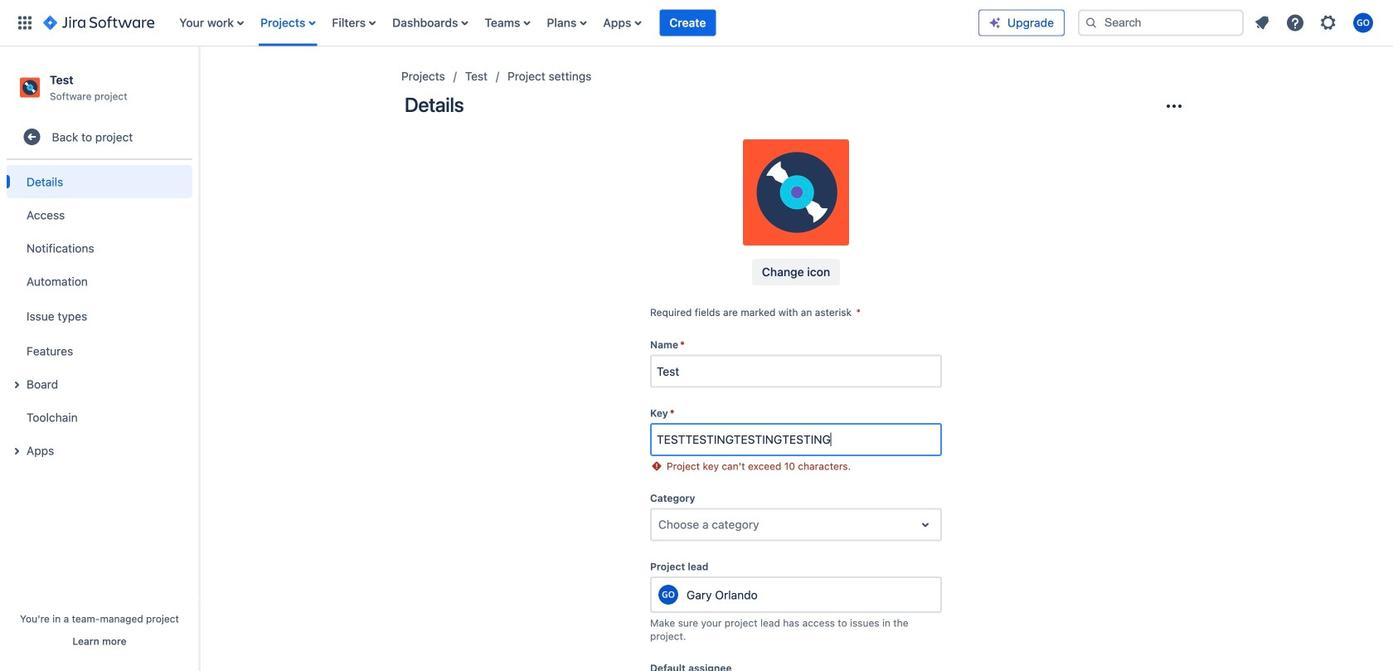 Task type: vqa. For each thing, say whether or not it's contained in the screenshot.
expand Icon to the top
yes



Task type: describe. For each thing, give the bounding box(es) containing it.
error image
[[650, 460, 664, 473]]

0 horizontal spatial list
[[171, 0, 979, 46]]

primary element
[[10, 0, 979, 46]]

search image
[[1085, 16, 1098, 29]]

more image
[[1165, 96, 1185, 116]]

Search field
[[1078, 10, 1244, 36]]

sidebar element
[[0, 46, 199, 671]]



Task type: locate. For each thing, give the bounding box(es) containing it.
sidebar navigation image
[[181, 66, 217, 100]]

your profile and settings image
[[1354, 13, 1374, 33]]

jira software image
[[43, 13, 155, 33], [43, 13, 155, 33]]

list item
[[660, 0, 716, 46]]

settings image
[[1319, 13, 1339, 33]]

1 horizontal spatial list
[[1248, 8, 1384, 38]]

banner
[[0, 0, 1394, 46]]

open image
[[916, 515, 936, 535]]

group inside sidebar element
[[7, 160, 192, 472]]

None field
[[652, 356, 941, 386], [652, 425, 941, 455], [652, 356, 941, 386], [652, 425, 941, 455]]

expand image
[[7, 375, 27, 395]]

list
[[171, 0, 979, 46], [1248, 8, 1384, 38]]

None text field
[[659, 516, 662, 533]]

expand image
[[7, 441, 27, 461]]

notifications image
[[1253, 13, 1273, 33]]

project avatar image
[[743, 139, 849, 246]]

appswitcher icon image
[[15, 13, 35, 33]]

group
[[7, 160, 192, 472]]

help image
[[1286, 13, 1306, 33]]

None search field
[[1078, 10, 1244, 36]]



